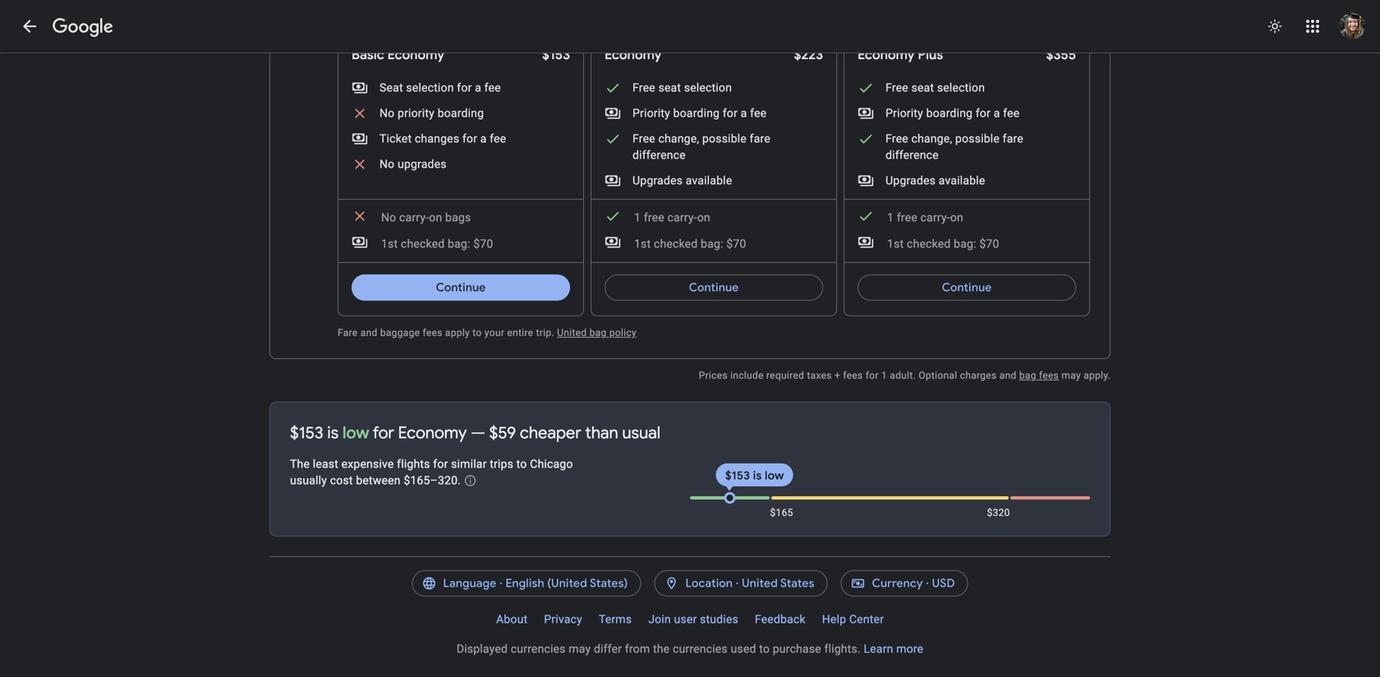 Task type: vqa. For each thing, say whether or not it's contained in the screenshot.
change, associated with Economy
yes



Task type: locate. For each thing, give the bounding box(es) containing it.
0 vertical spatial may
[[1062, 370, 1081, 381]]

2 horizontal spatial on
[[951, 211, 964, 224]]

2 change, from the left
[[912, 132, 953, 145]]

bag fees button
[[1020, 370, 1059, 381]]

1 horizontal spatial 1
[[882, 370, 888, 381]]

free seat selection for economy
[[633, 81, 732, 95]]

priority for economy
[[633, 106, 670, 120]]

0 vertical spatial $153
[[542, 46, 570, 63]]

english
[[506, 576, 545, 591]]

1 priority boarding for a fee from the left
[[633, 106, 767, 120]]

3 on from the left
[[951, 211, 964, 224]]

flights
[[397, 457, 430, 471]]

0 horizontal spatial 1st checked bag: $70
[[381, 237, 493, 251]]

2 1st checked bag: $70 from the left
[[634, 237, 747, 251]]

1 horizontal spatial possible
[[956, 132, 1000, 145]]

0 horizontal spatial $153
[[290, 422, 323, 443]]

0 horizontal spatial continue
[[436, 280, 486, 295]]

1 horizontal spatial on
[[697, 211, 711, 224]]

economy plus
[[858, 46, 944, 63]]

1 free carry-on for economy
[[634, 211, 711, 224]]

2 horizontal spatial bag:
[[954, 237, 977, 251]]

possible
[[703, 132, 747, 145], [956, 132, 1000, 145]]

bags
[[445, 211, 471, 224]]

1st for basic economy
[[381, 237, 398, 251]]

to right trips
[[517, 457, 527, 471]]

2 continue button from the left
[[605, 268, 823, 307]]

2 horizontal spatial carry-
[[921, 211, 951, 224]]

2 selection from the left
[[684, 81, 732, 95]]

1 horizontal spatial priority
[[886, 106, 924, 120]]

0 horizontal spatial currencies
[[511, 642, 566, 656]]

2 continue from the left
[[689, 280, 739, 295]]

1 first checked bag costs 70 us dollars element from the left
[[352, 234, 493, 252]]

more
[[897, 642, 924, 656]]

$223
[[794, 46, 823, 63]]

ticket changes for a fee
[[380, 132, 506, 145]]

priority boarding for a fee
[[633, 106, 767, 120], [886, 106, 1020, 120]]

0 horizontal spatial first checked bag costs 70 us dollars element
[[352, 234, 493, 252]]

and right fare
[[361, 327, 378, 339]]

united right "trip."
[[557, 327, 587, 339]]

1 checked from the left
[[401, 237, 445, 251]]

2 seat from the left
[[912, 81, 934, 95]]

continue for economy plus
[[942, 280, 992, 295]]

0 horizontal spatial free seat selection
[[633, 81, 732, 95]]

2 horizontal spatial selection
[[937, 81, 985, 95]]

2 boarding from the left
[[673, 106, 720, 120]]

1 horizontal spatial currencies
[[673, 642, 728, 656]]

1st
[[381, 237, 398, 251], [634, 237, 651, 251], [888, 237, 904, 251]]

priority
[[633, 106, 670, 120], [886, 106, 924, 120]]

no for no carry-on bags
[[381, 211, 396, 224]]

1 horizontal spatial to
[[517, 457, 527, 471]]

1 1 free carry-on from the left
[[634, 211, 711, 224]]

3 continue from the left
[[942, 280, 992, 295]]

to right used
[[760, 642, 770, 656]]

1 horizontal spatial available
[[939, 174, 986, 187]]

0 vertical spatial united
[[557, 327, 587, 339]]

boarding
[[438, 106, 484, 120], [673, 106, 720, 120], [927, 106, 973, 120]]

2 horizontal spatial boarding
[[927, 106, 973, 120]]

1 horizontal spatial is
[[753, 468, 762, 483]]

bag right charges
[[1020, 370, 1037, 381]]

1 horizontal spatial $153
[[542, 46, 570, 63]]

1 vertical spatial and
[[1000, 370, 1017, 381]]

economy
[[388, 46, 445, 63], [605, 46, 662, 63], [858, 46, 915, 63], [398, 422, 467, 443]]

changes
[[415, 132, 460, 145]]

for
[[457, 81, 472, 95], [723, 106, 738, 120], [976, 106, 991, 120], [463, 132, 477, 145], [866, 370, 879, 381], [373, 422, 394, 443], [433, 457, 448, 471]]

0 horizontal spatial united
[[557, 327, 587, 339]]

fees left the apply at the left of the page
[[423, 327, 443, 339]]

and
[[361, 327, 378, 339], [1000, 370, 1017, 381]]

1 possible from the left
[[703, 132, 747, 145]]

possible for economy plus
[[956, 132, 1000, 145]]

change appearance image
[[1256, 7, 1295, 46]]

free seat selection
[[633, 81, 732, 95], [886, 81, 985, 95]]

cheaper
[[520, 422, 582, 443]]

1 1st checked bag: $70 from the left
[[381, 237, 493, 251]]

1 horizontal spatial bag:
[[701, 237, 724, 251]]

0 horizontal spatial carry-
[[399, 211, 429, 224]]

2 free from the left
[[897, 211, 918, 224]]

0 horizontal spatial change,
[[659, 132, 700, 145]]

change,
[[659, 132, 700, 145], [912, 132, 953, 145]]

currency
[[872, 576, 923, 591]]

to left your
[[473, 327, 482, 339]]

1 vertical spatial is
[[753, 468, 762, 483]]

3 1st checked bag: $70 from the left
[[888, 237, 1000, 251]]

checked for basic economy
[[401, 237, 445, 251]]

2 first checked bag costs 70 us dollars element from the left
[[605, 234, 747, 252]]

3 checked from the left
[[907, 237, 951, 251]]

1 upgrades from the left
[[633, 174, 683, 187]]

feedback link
[[747, 606, 814, 633]]

1 free change, possible fare difference from the left
[[633, 132, 771, 162]]

0 horizontal spatial possible
[[703, 132, 747, 145]]

2 horizontal spatial checked
[[907, 237, 951, 251]]

free
[[633, 81, 656, 95], [886, 81, 909, 95], [633, 132, 656, 145], [886, 132, 909, 145]]

1 boarding from the left
[[438, 106, 484, 120]]

1 horizontal spatial free seat selection
[[886, 81, 985, 95]]

2 upgrades from the left
[[886, 174, 936, 187]]

low up $165
[[765, 468, 784, 483]]

1 continue from the left
[[436, 280, 486, 295]]

low for $153 is low
[[765, 468, 784, 483]]

2 free change, possible fare difference from the left
[[886, 132, 1024, 162]]

0 horizontal spatial selection
[[406, 81, 454, 95]]

2 1st from the left
[[634, 237, 651, 251]]

seat
[[380, 81, 403, 95]]

1 horizontal spatial 1st checked bag: $70
[[634, 237, 747, 251]]

2 priority from the left
[[886, 106, 924, 120]]

priority for economy plus
[[886, 106, 924, 120]]

0 horizontal spatial priority boarding for a fee
[[633, 106, 767, 120]]

0 vertical spatial low
[[343, 422, 369, 443]]

1 horizontal spatial change,
[[912, 132, 953, 145]]

2 free seat selection from the left
[[886, 81, 985, 95]]

1 horizontal spatial checked
[[654, 237, 698, 251]]

1 1st from the left
[[381, 237, 398, 251]]

2 on from the left
[[697, 211, 711, 224]]

on for economy plus
[[951, 211, 964, 224]]

checked for economy
[[654, 237, 698, 251]]

3 bag: from the left
[[954, 237, 977, 251]]

0 horizontal spatial free
[[644, 211, 665, 224]]

2 horizontal spatial continue
[[942, 280, 992, 295]]

1 free carry-on for economy plus
[[888, 211, 964, 224]]

1 horizontal spatial continue
[[689, 280, 739, 295]]

fare
[[338, 327, 358, 339]]

0 horizontal spatial upgrades
[[633, 174, 683, 187]]

2 vertical spatial $153
[[725, 468, 750, 483]]

1 vertical spatial no
[[380, 157, 395, 171]]

0 horizontal spatial low
[[343, 422, 369, 443]]

1 horizontal spatial selection
[[684, 81, 732, 95]]

free
[[644, 211, 665, 224], [897, 211, 918, 224]]

1 horizontal spatial boarding
[[673, 106, 720, 120]]

2 horizontal spatial to
[[760, 642, 770, 656]]

boarding for economy
[[673, 106, 720, 120]]

1 bag: from the left
[[448, 237, 471, 251]]

no down ticket
[[380, 157, 395, 171]]

usually
[[290, 474, 327, 487]]

0 horizontal spatial 1 free carry-on
[[634, 211, 711, 224]]

on
[[429, 211, 442, 224], [697, 211, 711, 224], [951, 211, 964, 224]]

1 horizontal spatial seat
[[912, 81, 934, 95]]

fare
[[750, 132, 771, 145], [1003, 132, 1024, 145]]

1 vertical spatial bag
[[1020, 370, 1037, 381]]

$153 is low for economy — $59 cheaper than usual
[[290, 422, 661, 443]]

user
[[674, 613, 697, 626]]

feedback
[[755, 613, 806, 626]]

0 vertical spatial no
[[380, 106, 395, 120]]

currencies down join user studies "link"
[[673, 642, 728, 656]]

is
[[327, 422, 339, 443], [753, 468, 762, 483]]

0 horizontal spatial fare
[[750, 132, 771, 145]]

available
[[686, 174, 733, 187], [939, 174, 986, 187]]

0 horizontal spatial may
[[569, 642, 591, 656]]

currencies down privacy link
[[511, 642, 566, 656]]

no upgrades
[[380, 157, 447, 171]]

1 horizontal spatial and
[[1000, 370, 1017, 381]]

0 vertical spatial and
[[361, 327, 378, 339]]

terms link
[[591, 606, 640, 633]]

seat
[[659, 81, 681, 95], [912, 81, 934, 95]]

(united
[[547, 576, 587, 591]]

2 checked from the left
[[654, 237, 698, 251]]

about
[[496, 613, 528, 626]]

1 for economy plus
[[888, 211, 894, 224]]

3 first checked bag costs 70 us dollars element from the left
[[858, 234, 1000, 252]]

1 horizontal spatial carry-
[[668, 211, 697, 224]]

may
[[1062, 370, 1081, 381], [569, 642, 591, 656]]

language
[[443, 576, 497, 591]]

3 continue button from the left
[[858, 268, 1077, 307]]

a
[[475, 81, 482, 95], [741, 106, 747, 120], [994, 106, 1000, 120], [480, 132, 487, 145]]

2 vertical spatial to
[[760, 642, 770, 656]]

1 horizontal spatial 1st
[[634, 237, 651, 251]]

checked
[[401, 237, 445, 251], [654, 237, 698, 251], [907, 237, 951, 251]]

help center link
[[814, 606, 892, 633]]

1 seat from the left
[[659, 81, 681, 95]]

may left the differ
[[569, 642, 591, 656]]

1 horizontal spatial free change, possible fare difference
[[886, 132, 1024, 162]]

1 free seat selection from the left
[[633, 81, 732, 95]]

bag: for basic
[[448, 237, 471, 251]]

first checked bag costs 70 us dollars element
[[352, 234, 493, 252], [605, 234, 747, 252], [858, 234, 1000, 252]]

0 horizontal spatial 1st
[[381, 237, 398, 251]]

1 horizontal spatial may
[[1062, 370, 1081, 381]]

2 1 free carry-on from the left
[[888, 211, 964, 224]]

help
[[822, 613, 847, 626]]

1 horizontal spatial continue button
[[605, 268, 823, 307]]

2 difference from the left
[[886, 148, 939, 162]]

no down no upgrades
[[381, 211, 396, 224]]

1 currencies from the left
[[511, 642, 566, 656]]

2 upgrades available from the left
[[886, 174, 986, 187]]

no
[[380, 106, 395, 120], [380, 157, 395, 171], [381, 211, 396, 224]]

checked for economy plus
[[907, 237, 951, 251]]

1 vertical spatial low
[[765, 468, 784, 483]]

2 available from the left
[[939, 174, 986, 187]]

3 carry- from the left
[[921, 211, 951, 224]]

3 1st from the left
[[888, 237, 904, 251]]

1 horizontal spatial first checked bag costs 70 us dollars element
[[605, 234, 747, 252]]

upgrades
[[633, 174, 683, 187], [886, 174, 936, 187]]

the
[[290, 457, 310, 471]]

1st for economy
[[634, 237, 651, 251]]

$153
[[542, 46, 570, 63], [290, 422, 323, 443], [725, 468, 750, 483]]

+
[[835, 370, 841, 381]]

carry- for economy plus
[[921, 211, 951, 224]]

upgrades available for economy plus
[[886, 174, 986, 187]]

0 vertical spatial to
[[473, 327, 482, 339]]

1 for economy
[[634, 211, 641, 224]]

2 horizontal spatial $153
[[725, 468, 750, 483]]

1 vertical spatial may
[[569, 642, 591, 656]]

3 $70 from the left
[[980, 237, 1000, 251]]

low up expensive
[[343, 422, 369, 443]]

usual
[[622, 422, 661, 443]]

bag
[[590, 327, 607, 339], [1020, 370, 1037, 381]]

united bag policy link
[[557, 327, 637, 339]]

2 priority boarding for a fee from the left
[[886, 106, 1020, 120]]

free change, possible fare difference for economy
[[633, 132, 771, 162]]

1 horizontal spatial difference
[[886, 148, 939, 162]]

1 horizontal spatial $70
[[727, 237, 747, 251]]

1 horizontal spatial 1 free carry-on
[[888, 211, 964, 224]]

low for $153 is low for economy — $59 cheaper than usual
[[343, 422, 369, 443]]

0 horizontal spatial $70
[[474, 237, 493, 251]]

displayed
[[457, 642, 508, 656]]

0 horizontal spatial checked
[[401, 237, 445, 251]]

fees right +
[[843, 370, 863, 381]]

2 horizontal spatial 1st checked bag: $70
[[888, 237, 1000, 251]]

fees
[[423, 327, 443, 339], [843, 370, 863, 381], [1039, 370, 1059, 381]]

united states
[[742, 576, 815, 591]]

$70 for economy
[[980, 237, 1000, 251]]

1 difference from the left
[[633, 148, 686, 162]]

0 horizontal spatial 1
[[634, 211, 641, 224]]

free change, possible fare difference
[[633, 132, 771, 162], [886, 132, 1024, 162]]

2 horizontal spatial first checked bag costs 70 us dollars element
[[858, 234, 1000, 252]]

1 horizontal spatial priority boarding for a fee
[[886, 106, 1020, 120]]

no down seat
[[380, 106, 395, 120]]

change, for economy
[[659, 132, 700, 145]]

free for economy
[[644, 211, 665, 224]]

difference for economy
[[633, 148, 686, 162]]

2 bag: from the left
[[701, 237, 724, 251]]

0 horizontal spatial boarding
[[438, 106, 484, 120]]

0 horizontal spatial priority
[[633, 106, 670, 120]]

1 horizontal spatial low
[[765, 468, 784, 483]]

2 horizontal spatial 1
[[888, 211, 894, 224]]

3 selection from the left
[[937, 81, 985, 95]]

united left states
[[742, 576, 778, 591]]

your
[[485, 327, 505, 339]]

1 $70 from the left
[[474, 237, 493, 251]]

1st checked bag: $70
[[381, 237, 493, 251], [634, 237, 747, 251], [888, 237, 1000, 251]]

0 horizontal spatial on
[[429, 211, 442, 224]]

available for economy plus
[[939, 174, 986, 187]]

location
[[686, 576, 733, 591]]

possible for economy
[[703, 132, 747, 145]]

0 horizontal spatial continue button
[[352, 268, 570, 307]]

0 horizontal spatial available
[[686, 174, 733, 187]]

2 possible from the left
[[956, 132, 1000, 145]]

bag left policy
[[590, 327, 607, 339]]

2 fare from the left
[[1003, 132, 1024, 145]]

1 horizontal spatial upgrades
[[886, 174, 936, 187]]

difference for economy plus
[[886, 148, 939, 162]]

fee
[[485, 81, 501, 95], [750, 106, 767, 120], [1003, 106, 1020, 120], [490, 132, 506, 145]]

boarding for economy plus
[[927, 106, 973, 120]]

2 vertical spatial no
[[381, 211, 396, 224]]

cost
[[330, 474, 353, 487]]

1 change, from the left
[[659, 132, 700, 145]]

and right charges
[[1000, 370, 1017, 381]]

difference
[[633, 148, 686, 162], [886, 148, 939, 162]]

0 horizontal spatial upgrades available
[[633, 174, 733, 187]]

1 horizontal spatial united
[[742, 576, 778, 591]]

upgrades available
[[633, 174, 733, 187], [886, 174, 986, 187]]

1 free from the left
[[644, 211, 665, 224]]

may left apply.
[[1062, 370, 1081, 381]]

2 horizontal spatial continue button
[[858, 268, 1077, 307]]

2 horizontal spatial $70
[[980, 237, 1000, 251]]

3 boarding from the left
[[927, 106, 973, 120]]

join
[[649, 613, 671, 626]]

1 fare from the left
[[750, 132, 771, 145]]

1 available from the left
[[686, 174, 733, 187]]

go back image
[[20, 16, 39, 36]]

1 priority from the left
[[633, 106, 670, 120]]

1 vertical spatial to
[[517, 457, 527, 471]]

fees left apply.
[[1039, 370, 1059, 381]]

2 horizontal spatial 1st
[[888, 237, 904, 251]]

2 carry- from the left
[[668, 211, 697, 224]]

1 horizontal spatial free
[[897, 211, 918, 224]]

baggage
[[380, 327, 420, 339]]

1 upgrades available from the left
[[633, 174, 733, 187]]



Task type: describe. For each thing, give the bounding box(es) containing it.
prices include required taxes + fees for 1 adult. optional charges and bag fees may apply.
[[699, 370, 1111, 381]]

2 horizontal spatial fees
[[1039, 370, 1059, 381]]

$153 for $153 is low for economy — $59 cheaper than usual
[[290, 422, 323, 443]]

the least expensive flights for similar trips to chicago usually cost between $165–320.
[[290, 457, 573, 487]]

first checked bag costs 70 us dollars element for economy plus
[[858, 234, 1000, 252]]

is for $153 is low for economy — $59 cheaper than usual
[[327, 422, 339, 443]]

seat selection for a fee
[[380, 81, 501, 95]]

charges
[[960, 370, 997, 381]]

learn more link
[[864, 642, 924, 656]]

0 horizontal spatial to
[[473, 327, 482, 339]]

priority boarding for a fee for economy
[[633, 106, 767, 120]]

privacy
[[544, 613, 583, 626]]

states)
[[590, 576, 628, 591]]

0 horizontal spatial bag
[[590, 327, 607, 339]]

1st for economy plus
[[888, 237, 904, 251]]

1 carry- from the left
[[399, 211, 429, 224]]

upgrades available for economy
[[633, 174, 733, 187]]

seat for economy
[[659, 81, 681, 95]]

on for economy
[[697, 211, 711, 224]]

1 on from the left
[[429, 211, 442, 224]]

no for no priority boarding
[[380, 106, 395, 120]]

—
[[471, 422, 486, 443]]

is for $153 is low
[[753, 468, 762, 483]]

prices
[[699, 370, 728, 381]]

adult.
[[890, 370, 916, 381]]

include
[[731, 370, 764, 381]]

first checked bag costs 70 us dollars element for economy
[[605, 234, 747, 252]]

0 horizontal spatial fees
[[423, 327, 443, 339]]

plus
[[918, 46, 944, 63]]

selection for economy
[[684, 81, 732, 95]]

no carry-on bags
[[381, 211, 471, 224]]

available for economy
[[686, 174, 733, 187]]

center
[[850, 613, 884, 626]]

bag: for economy
[[954, 237, 977, 251]]

0 horizontal spatial and
[[361, 327, 378, 339]]

free seat selection for economy plus
[[886, 81, 985, 95]]

apply.
[[1084, 370, 1111, 381]]

to inside the least expensive flights for similar trips to chicago usually cost between $165–320.
[[517, 457, 527, 471]]

join user studies
[[649, 613, 739, 626]]

purchase
[[773, 642, 822, 656]]

$355
[[1047, 46, 1077, 63]]

continue button for economy plus
[[858, 268, 1077, 307]]

carry- for economy
[[668, 211, 697, 224]]

2 currencies from the left
[[673, 642, 728, 656]]

1st checked bag: $70 for economy
[[888, 237, 1000, 251]]

required
[[767, 370, 805, 381]]

for inside the least expensive flights for similar trips to chicago usually cost between $165–320.
[[433, 457, 448, 471]]

selection for economy plus
[[937, 81, 985, 95]]

continue button for economy
[[605, 268, 823, 307]]

basic
[[352, 46, 384, 63]]

chicago
[[530, 457, 573, 471]]

optional
[[919, 370, 958, 381]]

english (united states)
[[506, 576, 628, 591]]

no for no upgrades
[[380, 157, 395, 171]]

$320
[[987, 507, 1010, 519]]

the
[[653, 642, 670, 656]]

$153 for $153 is low
[[725, 468, 750, 483]]

than
[[585, 422, 619, 443]]

1st checked bag: $70 for basic
[[381, 237, 493, 251]]

taxes
[[807, 370, 832, 381]]

free change, possible fare difference for economy plus
[[886, 132, 1024, 162]]

priority boarding for a fee for economy plus
[[886, 106, 1020, 120]]

upgrades for economy plus
[[886, 174, 936, 187]]

fare and baggage fees apply to your entire trip. united bag policy
[[338, 327, 637, 339]]

$153 for $153
[[542, 46, 570, 63]]

1 horizontal spatial bag
[[1020, 370, 1037, 381]]

between
[[356, 474, 401, 487]]

entire
[[507, 327, 534, 339]]

join user studies link
[[640, 606, 747, 633]]

from
[[625, 642, 650, 656]]

1 horizontal spatial fees
[[843, 370, 863, 381]]

about link
[[488, 606, 536, 633]]

priority
[[398, 106, 435, 120]]

least
[[313, 457, 339, 471]]

continue for economy
[[689, 280, 739, 295]]

2 $70 from the left
[[727, 237, 747, 251]]

similar
[[451, 457, 487, 471]]

usd
[[932, 576, 955, 591]]

free for economy plus
[[897, 211, 918, 224]]

ticket
[[380, 132, 412, 145]]

studies
[[700, 613, 739, 626]]

differ
[[594, 642, 622, 656]]

policy
[[610, 327, 637, 339]]

first checked bag costs 70 us dollars element for basic economy
[[352, 234, 493, 252]]

upgrades
[[398, 157, 447, 171]]

no priority boarding
[[380, 106, 484, 120]]

upgrades for economy
[[633, 174, 683, 187]]

$70 for basic
[[474, 237, 493, 251]]

displayed currencies may differ from the currencies used to purchase flights. learn more
[[457, 642, 924, 656]]

fare for $355
[[1003, 132, 1024, 145]]

change, for economy plus
[[912, 132, 953, 145]]

1 selection from the left
[[406, 81, 454, 95]]

learn
[[864, 642, 894, 656]]

fare for $223
[[750, 132, 771, 145]]

flights.
[[825, 642, 861, 656]]

$59
[[489, 422, 516, 443]]

help center
[[822, 613, 884, 626]]

apply
[[445, 327, 470, 339]]

states
[[781, 576, 815, 591]]

terms
[[599, 613, 632, 626]]

trip.
[[536, 327, 555, 339]]

1 continue button from the left
[[352, 268, 570, 307]]

trips
[[490, 457, 514, 471]]

expensive
[[342, 457, 394, 471]]

privacy link
[[536, 606, 591, 633]]

$153 is low
[[725, 468, 784, 483]]

seat for economy plus
[[912, 81, 934, 95]]

basic economy
[[352, 46, 445, 63]]

used
[[731, 642, 757, 656]]

$165–320.
[[404, 474, 461, 487]]

learn more about price insights image
[[464, 474, 477, 487]]

$165
[[770, 507, 793, 519]]



